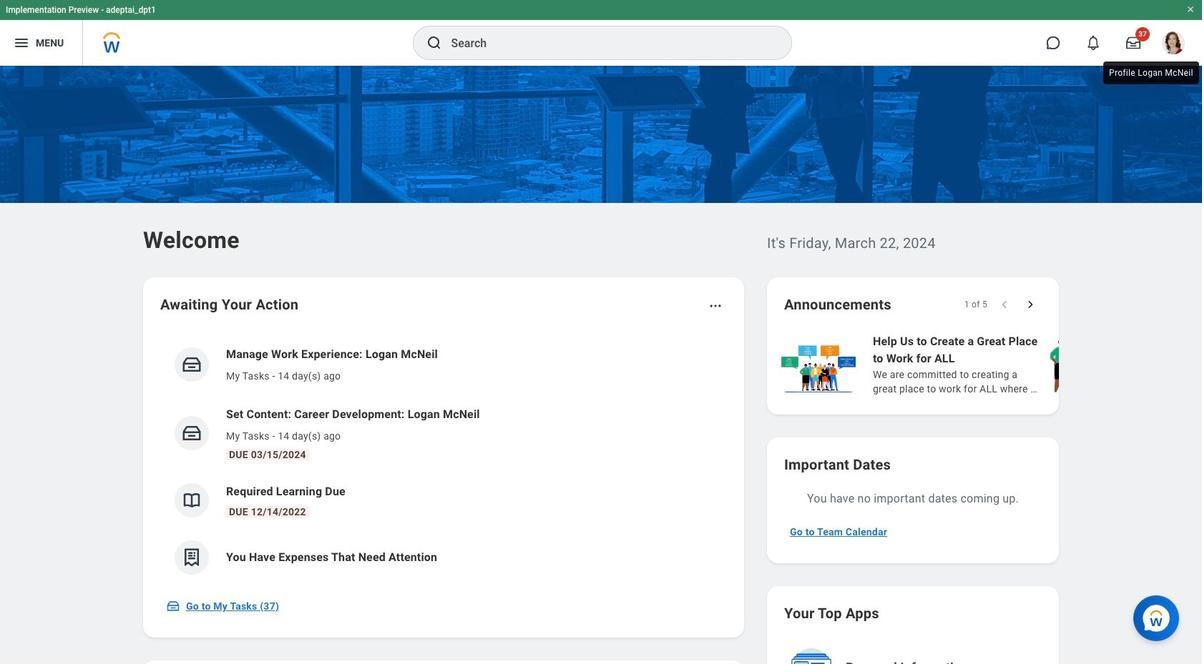 Task type: vqa. For each thing, say whether or not it's contained in the screenshot.
notifications large icon
yes



Task type: locate. For each thing, give the bounding box(es) containing it.
1 vertical spatial inbox image
[[181, 423, 203, 444]]

related actions image
[[708, 299, 723, 313]]

main content
[[0, 66, 1202, 665]]

notifications large image
[[1086, 36, 1101, 50]]

list
[[779, 332, 1202, 398], [160, 335, 727, 587]]

2 vertical spatial inbox image
[[166, 600, 180, 614]]

1 horizontal spatial list
[[779, 332, 1202, 398]]

tooltip
[[1101, 59, 1202, 87]]

banner
[[0, 0, 1202, 66]]

close environment banner image
[[1186, 5, 1195, 14]]

profile logan mcneil image
[[1162, 31, 1185, 57]]

0 vertical spatial inbox image
[[181, 354, 203, 376]]

inbox large image
[[1126, 36, 1141, 50]]

inbox image
[[181, 354, 203, 376], [181, 423, 203, 444], [166, 600, 180, 614]]

status
[[964, 299, 987, 311]]



Task type: describe. For each thing, give the bounding box(es) containing it.
chevron left small image
[[997, 298, 1012, 312]]

search image
[[425, 34, 443, 52]]

chevron right small image
[[1023, 298, 1038, 312]]

Search Workday  search field
[[451, 27, 762, 59]]

dashboard expenses image
[[181, 547, 203, 569]]

book open image
[[181, 490, 203, 512]]

justify image
[[13, 34, 30, 52]]

0 horizontal spatial list
[[160, 335, 727, 587]]



